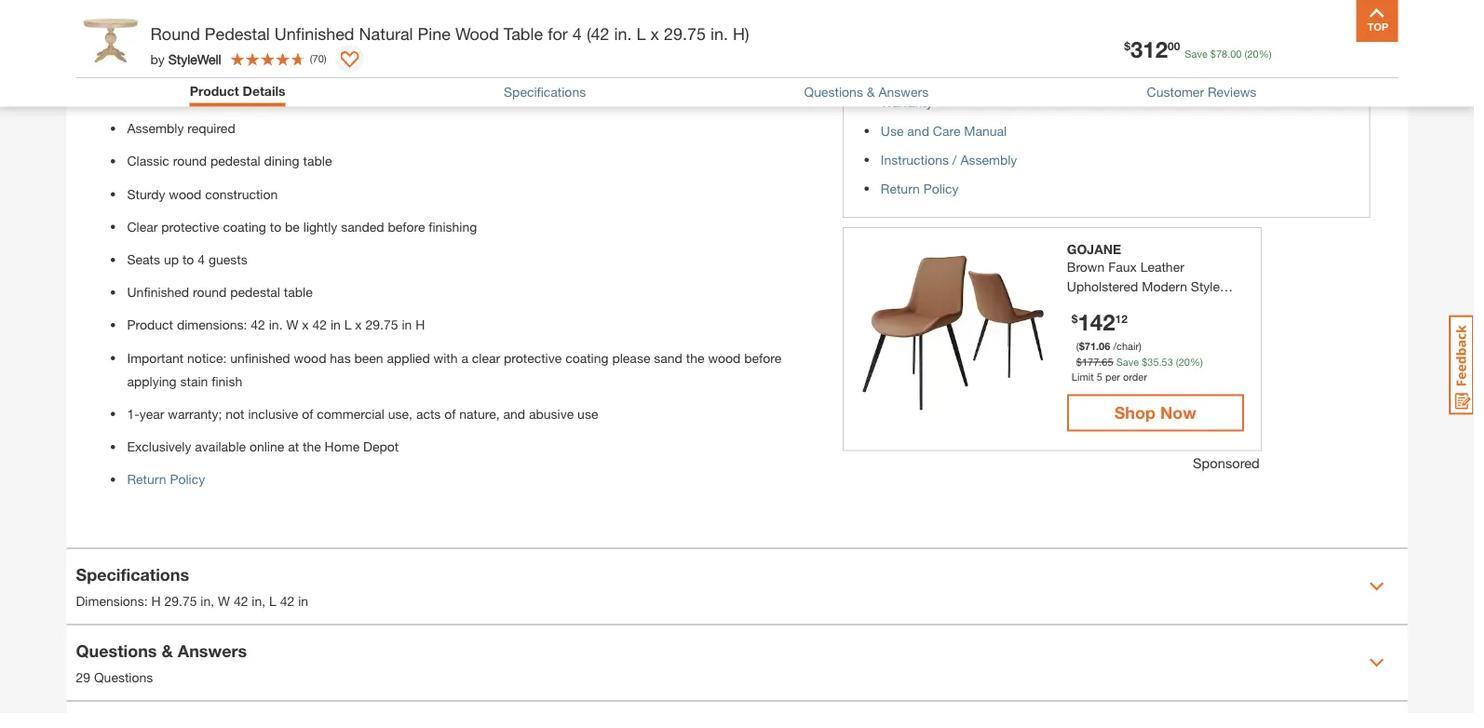 Task type: vqa. For each thing, say whether or not it's contained in the screenshot.
right See
no



Task type: describe. For each thing, give the bounding box(es) containing it.
the
[[289, 50, 311, 66]]

construction
[[205, 186, 278, 202]]

seats up to 4 guests
[[127, 252, 247, 267]]

return policy for topmost return policy link
[[881, 181, 959, 196]]

carbon
[[1170, 298, 1213, 313]]

06
[[1099, 340, 1111, 352]]

20 inside $ 312 00 save $ 78 . 00 ( 20 %)
[[1248, 48, 1259, 60]]

round up dimensions:
[[193, 284, 227, 300]]

l inside the specifications dimensions: h 29.75 in , w 42 in , l 42 in
[[269, 594, 276, 609]]

0 horizontal spatial of
[[302, 406, 313, 422]]

use and care manual
[[881, 123, 1007, 138]]

0 horizontal spatial x
[[302, 317, 309, 333]]

1 horizontal spatial and
[[908, 123, 930, 138]]

not
[[226, 406, 244, 422]]

round down assembly required
[[173, 153, 207, 169]]

brown
[[1067, 259, 1105, 274]]

0 horizontal spatial wood
[[169, 186, 202, 202]]

exclusively
[[127, 439, 191, 454]]

round down round
[[175, 50, 209, 66]]

is
[[347, 50, 356, 66]]

wood
[[455, 23, 499, 43]]

specifications dimensions: h 29.75 in , w 42 in , l 42 in
[[76, 564, 308, 609]]

2 vertical spatial to
[[182, 252, 194, 267]]

0 horizontal spatial finishing
[[429, 219, 477, 234]]

answers for questions & answers
[[879, 84, 929, 100]]

( 70 )
[[310, 53, 327, 65]]

2 horizontal spatial x
[[651, 23, 659, 43]]

312
[[1131, 35, 1168, 62]]

$ 142 12
[[1072, 309, 1128, 335]]

%) inside $ 312 00 save $ 78 . 00 ( 20 %)
[[1259, 48, 1272, 60]]

142
[[1078, 309, 1115, 335]]

to inside our stylewell round dining table gathers four guests together in a comfortably cozy way. a traditional pedestal base accents the round beveled top. the table is unfinished with a light protective coat to be sanded before finishing with stain or paint.
[[581, 50, 592, 66]]

2 vertical spatial questions
[[94, 670, 153, 685]]

1 horizontal spatial x
[[355, 317, 362, 333]]

before inside our stylewell round dining table gathers four guests together in a comfortably cozy way. a traditional pedestal base accents the round beveled top. the table is unfinished with a light protective coat to be sanded before finishing with stain or paint.
[[661, 50, 698, 66]]

( $ 71 . 06 /chair ) $ 177 . 65 save $ 35 . 53 ( 20 %) limit 5 per order
[[1072, 340, 1203, 383]]

classic round pedestal dining table
[[127, 153, 332, 169]]

acts
[[416, 406, 441, 422]]

from
[[853, 65, 885, 80]]

2 horizontal spatial l
[[637, 23, 646, 43]]

with inside "important notice: unfinished wood has been applied with a clear protective coating please sand the wood before applying stain finish"
[[434, 350, 458, 365]]

dining
[[1067, 298, 1104, 313]]

/chair
[[1113, 340, 1139, 352]]

manufacturer
[[912, 65, 996, 80]]

protective inside "important notice: unfinished wood has been applied with a clear protective coating please sand the wood before applying stain finish"
[[504, 350, 562, 365]]

stain inside our stylewell round dining table gathers four guests together in a comfortably cozy way. a traditional pedestal base accents the round beveled top. the table is unfinished with a light protective coat to be sanded before finishing with stain or paint.
[[782, 50, 809, 66]]

protective inside our stylewell round dining table gathers four guests together in a comfortably cozy way. a traditional pedestal base accents the round beveled top. the table is unfinished with a light protective coat to be sanded before finishing with stain or paint.
[[490, 50, 548, 66]]

( inside $ 312 00 save $ 78 . 00 ( 20 %)
[[1245, 48, 1248, 60]]

specifications for specifications dimensions: h 29.75 in , w 42 in , l 42 in
[[76, 564, 189, 584]]

0 vertical spatial assembly
[[127, 121, 184, 136]]

0 horizontal spatial a
[[451, 50, 458, 66]]

2 horizontal spatial 29.75
[[664, 23, 706, 43]]

1 horizontal spatial assembly
[[961, 152, 1017, 167]]

our
[[104, 27, 125, 42]]

guests inside our stylewell round dining table gathers four guests together in a comfortably cozy way. a traditional pedestal base accents the round beveled top. the table is unfinished with a light protective coat to be sanded before finishing with stain or paint.
[[369, 27, 407, 42]]

w inside the specifications dimensions: h 29.75 in , w 42 in , l 42 in
[[218, 594, 230, 609]]

use,
[[388, 406, 413, 422]]

warranty
[[881, 94, 933, 109]]

$ inside $ 142 12
[[1072, 312, 1078, 325]]

save inside $ 312 00 save $ 78 . 00 ( 20 %)
[[1185, 48, 1208, 60]]

1 vertical spatial to
[[270, 219, 281, 234]]

manual
[[964, 123, 1007, 138]]

customer reviews
[[1147, 84, 1257, 100]]

customer
[[1147, 84, 1204, 100]]

or
[[104, 74, 116, 89]]

1 horizontal spatial unfinished
[[275, 23, 354, 43]]

1-
[[127, 406, 139, 422]]

product details
[[190, 83, 286, 98]]

2 , from the left
[[262, 594, 266, 609]]

( down the gathers
[[310, 53, 313, 65]]

reviews
[[1208, 84, 1257, 100]]

chair
[[1108, 298, 1139, 313]]

with inside gojane brown faux leather upholstered modern style dining chair with carbon steel legs (set of 2)
[[1142, 298, 1166, 313]]

sponsored
[[1193, 455, 1260, 471]]

notice:
[[187, 350, 227, 365]]

0 horizontal spatial in.
[[269, 317, 283, 333]]

35
[[1148, 356, 1159, 368]]

now
[[1161, 403, 1197, 423]]

faux
[[1109, 259, 1137, 274]]

20 inside ( $ 71 . 06 /chair ) $ 177 . 65 save $ 35 . 53 ( 20 %) limit 5 per order
[[1179, 356, 1190, 368]]

1 vertical spatial be
[[285, 219, 300, 234]]

with down "base"
[[754, 50, 778, 66]]

the inside "important notice: unfinished wood has been applied with a clear protective coating please sand the wood before applying stain finish"
[[686, 350, 705, 365]]

coating inside "important notice: unfinished wood has been applied with a clear protective coating please sand the wood before applying stain finish"
[[565, 350, 609, 365]]

online
[[250, 439, 284, 454]]

caret image for questions & answers
[[1370, 656, 1385, 670]]

traditional
[[634, 27, 691, 42]]

care
[[933, 123, 961, 138]]

finish
[[212, 374, 242, 389]]

home
[[325, 439, 360, 454]]

1 horizontal spatial 00
[[1231, 48, 1242, 60]]

71
[[1085, 340, 1096, 352]]

pedestal inside our stylewell round dining table gathers four guests together in a comfortably cozy way. a traditional pedestal base accents the round beveled top. the table is unfinished with a light protective coat to be sanded before finishing with stain or paint.
[[695, 27, 745, 42]]

/
[[953, 152, 957, 167]]

$ 312 00 save $ 78 . 00 ( 20 %)
[[1124, 35, 1272, 62]]

classic
[[127, 153, 169, 169]]

a
[[622, 27, 630, 42]]

instructions / assembly
[[881, 152, 1017, 167]]

in inside our stylewell round dining table gathers four guests together in a comfortably cozy way. a traditional pedestal base accents the round beveled top. the table is unfinished with a light protective coat to be sanded before finishing with stain or paint.
[[463, 27, 474, 42]]

warranty;
[[168, 406, 222, 422]]

save inside ( $ 71 . 06 /chair ) $ 177 . 65 save $ 35 . 53 ( 20 %) limit 5 per order
[[1116, 356, 1139, 368]]

pedestal
[[205, 23, 270, 43]]

(42
[[587, 23, 610, 43]]

unfinished inside "important notice: unfinished wood has been applied with a clear protective coating please sand the wood before applying stain finish"
[[230, 350, 290, 365]]

limit
[[1072, 371, 1094, 383]]

1 vertical spatial and
[[503, 406, 525, 422]]

1 vertical spatial protective
[[161, 219, 219, 234]]

display image
[[341, 51, 359, 70]]

product for product dimensions: 42 in. w x 42 in l x 29.75 in h
[[127, 317, 173, 333]]

& for questions & answers
[[867, 84, 875, 100]]

exclusively available online at the home depot
[[127, 439, 399, 454]]

dining for pedestal
[[264, 153, 300, 169]]

coat
[[551, 50, 577, 66]]

5
[[1097, 371, 1103, 383]]

dining for round
[[223, 27, 259, 42]]

65
[[1102, 356, 1114, 368]]

0 vertical spatial )
[[324, 53, 327, 65]]

(set
[[1132, 318, 1155, 333]]

0 horizontal spatial coating
[[223, 219, 266, 234]]

& for questions & answers 29 questions
[[162, 641, 173, 661]]

nature,
[[459, 406, 500, 422]]

177
[[1082, 356, 1099, 368]]

h)
[[733, 23, 749, 43]]

before inside "important notice: unfinished wood has been applied with a clear protective coating please sand the wood before applying stain finish"
[[744, 350, 782, 365]]

natural
[[359, 23, 413, 43]]

1 horizontal spatial wood
[[294, 350, 326, 365]]

questions & answers
[[804, 84, 929, 100]]

of inside gojane brown faux leather upholstered modern style dining chair with carbon steel legs (set of 2)
[[1159, 318, 1170, 333]]

78
[[1216, 48, 1228, 60]]

has
[[330, 350, 351, 365]]

use
[[881, 123, 904, 138]]

0 horizontal spatial before
[[388, 219, 425, 234]]

inclusive
[[248, 406, 298, 422]]

sturdy
[[127, 186, 165, 202]]

) inside ( $ 71 . 06 /chair ) $ 177 . 65 save $ 35 . 53 ( 20 %) limit 5 per order
[[1139, 340, 1142, 352]]

by
[[150, 51, 165, 66]]

h inside the specifications dimensions: h 29.75 in , w 42 in , l 42 in
[[151, 594, 161, 609]]

1-year warranty; not inclusive of commercial use, acts of nature, and abusive use
[[127, 406, 598, 422]]

2 horizontal spatial in.
[[711, 23, 728, 43]]

our stylewell round dining table gathers four guests together in a comfortably cozy way. a traditional pedestal base accents the round beveled top. the table is unfinished with a light protective coat to be sanded before finishing with stain or paint.
[[104, 27, 809, 89]]

up
[[164, 252, 179, 267]]

questions for questions & answers
[[804, 84, 863, 100]]

70
[[313, 53, 324, 65]]

round up by stylewell
[[186, 27, 220, 42]]

clear
[[127, 219, 158, 234]]

sanded inside our stylewell round dining table gathers four guests together in a comfortably cozy way. a traditional pedestal base accents the round beveled top. the table is unfinished with a light protective coat to be sanded before finishing with stain or paint.
[[614, 50, 657, 66]]

feedback link image
[[1449, 315, 1474, 415]]

2)
[[1174, 318, 1184, 333]]



Task type: locate. For each thing, give the bounding box(es) containing it.
sanded right lightly
[[341, 219, 384, 234]]

clear protective coating to be lightly sanded before finishing
[[127, 219, 477, 234]]

0 horizontal spatial return policy
[[127, 472, 205, 487]]

be down way.
[[596, 50, 611, 66]]

0 horizontal spatial policy
[[170, 472, 205, 487]]

stylewell for our
[[129, 27, 182, 42]]

of right acts
[[444, 406, 456, 422]]

pedestal for unfinished round pedestal table
[[230, 284, 280, 300]]

available
[[195, 439, 246, 454]]

0 vertical spatial specifications
[[504, 84, 586, 100]]

product dimensions: 42 in. w x 42 in l x 29.75 in h
[[127, 317, 425, 333]]

product
[[190, 83, 239, 98], [127, 317, 173, 333]]

0 vertical spatial return policy link
[[881, 181, 959, 196]]

2 vertical spatial 29.75
[[164, 594, 197, 609]]

from the manufacturer
[[853, 65, 996, 80]]

stylewell inside our stylewell round dining table gathers four guests together in a comfortably cozy way. a traditional pedestal base accents the round beveled top. the table is unfinished with a light protective coat to be sanded before finishing with stain or paint.
[[129, 27, 182, 42]]

stain down "notice:"
[[180, 374, 208, 389]]

1 vertical spatial dining
[[264, 153, 300, 169]]

1 vertical spatial guests
[[209, 252, 247, 267]]

unfinished down up
[[127, 284, 189, 300]]

x right a
[[651, 23, 659, 43]]

4 right up
[[198, 252, 205, 267]]

with down "modern" at the top of page
[[1142, 298, 1166, 313]]

questions right 29
[[94, 670, 153, 685]]

stain inside "important notice: unfinished wood has been applied with a clear protective coating please sand the wood before applying stain finish"
[[180, 374, 208, 389]]

0 vertical spatial w
[[286, 317, 298, 333]]

return policy link
[[881, 181, 959, 196], [127, 472, 205, 487]]

unfinished inside our stylewell round dining table gathers four guests together in a comfortably cozy way. a traditional pedestal base accents the round beveled top. the table is unfinished with a light protective coat to be sanded before finishing with stain or paint.
[[360, 50, 420, 66]]

product up important
[[127, 317, 173, 333]]

2 vertical spatial pedestal
[[230, 284, 280, 300]]

questions for questions & answers 29 questions
[[76, 641, 157, 661]]

unfinished down product dimensions: 42 in. w x 42 in l x 29.75 in h
[[230, 350, 290, 365]]

2 vertical spatial a
[[461, 350, 468, 365]]

important notice: unfinished wood has been applied with a clear protective coating please sand the wood before applying stain finish
[[127, 350, 782, 389]]

pedestal up product dimensions: 42 in. w x 42 in l x 29.75 in h
[[230, 284, 280, 300]]

4 right for at the left top of the page
[[573, 23, 582, 43]]

questions & answers button
[[804, 84, 929, 100], [804, 84, 929, 100]]

0 horizontal spatial sanded
[[341, 219, 384, 234]]

%)
[[1259, 48, 1272, 60], [1190, 356, 1203, 368]]

0 horizontal spatial product
[[127, 317, 173, 333]]

stain left from
[[782, 50, 809, 66]]

0 vertical spatial dining
[[223, 27, 259, 42]]

and
[[908, 123, 930, 138], [503, 406, 525, 422]]

been
[[354, 350, 383, 365]]

applying
[[127, 374, 177, 389]]

seats
[[127, 252, 160, 267]]

assembly up classic
[[127, 121, 184, 136]]

wood right sturdy
[[169, 186, 202, 202]]

h up applied
[[416, 317, 425, 333]]

instructions / assembly link
[[881, 152, 1017, 167]]

1 horizontal spatial 20
[[1248, 48, 1259, 60]]

0 horizontal spatial and
[[503, 406, 525, 422]]

0 vertical spatial %)
[[1259, 48, 1272, 60]]

1 vertical spatial stylewell
[[168, 51, 221, 66]]

per
[[1106, 371, 1121, 383]]

questions
[[804, 84, 863, 100], [76, 641, 157, 661], [94, 670, 153, 685]]

0 vertical spatial h
[[416, 317, 425, 333]]

2 horizontal spatial wood
[[708, 350, 741, 365]]

0 vertical spatial 29.75
[[664, 23, 706, 43]]

the right from
[[889, 65, 909, 80]]

caret image for specifications
[[1370, 579, 1385, 594]]

pedestal left "base"
[[695, 27, 745, 42]]

instructions
[[881, 152, 949, 167]]

by stylewell
[[150, 51, 221, 66]]

return for the bottommost return policy link
[[127, 472, 166, 487]]

be
[[596, 50, 611, 66], [285, 219, 300, 234]]

h
[[416, 317, 425, 333], [151, 594, 161, 609]]

& inside questions & answers 29 questions
[[162, 641, 173, 661]]

protective right clear
[[504, 350, 562, 365]]

of
[[1159, 318, 1170, 333], [302, 406, 313, 422], [444, 406, 456, 422]]

1 , from the left
[[211, 594, 214, 609]]

1 horizontal spatial in.
[[614, 23, 632, 43]]

cozy
[[561, 27, 588, 42]]

0 horizontal spatial 20
[[1179, 356, 1190, 368]]

2 horizontal spatial before
[[744, 350, 782, 365]]

1 horizontal spatial return policy link
[[881, 181, 959, 196]]

modern
[[1142, 278, 1188, 294]]

style
[[1191, 278, 1220, 294]]

1 horizontal spatial a
[[461, 350, 468, 365]]

w up questions & answers 29 questions
[[218, 594, 230, 609]]

commercial
[[317, 406, 385, 422]]

.
[[1228, 48, 1231, 60], [1096, 340, 1099, 352], [1099, 356, 1102, 368], [1159, 356, 1162, 368]]

x up been
[[355, 317, 362, 333]]

unfinished down natural on the top left
[[360, 50, 420, 66]]

1 vertical spatial a
[[451, 50, 458, 66]]

2 vertical spatial l
[[269, 594, 276, 609]]

29.75 up been
[[366, 317, 398, 333]]

1 vertical spatial unfinished
[[230, 350, 290, 365]]

1 vertical spatial 20
[[1179, 356, 1190, 368]]

top button
[[1357, 0, 1399, 42]]

0 vertical spatial pedestal
[[695, 27, 745, 42]]

2 horizontal spatial a
[[477, 27, 484, 42]]

a up light
[[477, 27, 484, 42]]

2 horizontal spatial to
[[581, 50, 592, 66]]

brown faux leather upholstered modern style dining chair with carbon steel legs (set of 2) image
[[862, 242, 1044, 424]]

to right up
[[182, 252, 194, 267]]

policy down exclusively
[[170, 472, 205, 487]]

& down the specifications dimensions: h 29.75 in , w 42 in , l 42 in
[[162, 641, 173, 661]]

finishing inside our stylewell round dining table gathers four guests together in a comfortably cozy way. a traditional pedestal base accents the round beveled top. the table is unfinished with a light protective coat to be sanded before finishing with stain or paint.
[[702, 50, 750, 66]]

4
[[573, 23, 582, 43], [198, 252, 205, 267]]

$
[[1124, 40, 1131, 53], [1211, 48, 1216, 60], [1072, 312, 1078, 325], [1079, 340, 1085, 352], [1077, 356, 1082, 368], [1142, 356, 1148, 368]]

dining inside our stylewell round dining table gathers four guests together in a comfortably cozy way. a traditional pedestal base accents the round beveled top. the table is unfinished with a light protective coat to be sanded before finishing with stain or paint.
[[223, 27, 259, 42]]

required
[[188, 121, 235, 136]]

warranty link
[[881, 94, 933, 109]]

abusive
[[529, 406, 574, 422]]

clear
[[472, 350, 500, 365]]

questions & answers 29 questions
[[76, 641, 247, 685]]

0 vertical spatial l
[[637, 23, 646, 43]]

paint.
[[119, 74, 152, 89]]

1 caret image from the top
[[1370, 579, 1385, 594]]

1 vertical spatial save
[[1116, 356, 1139, 368]]

assembly
[[127, 121, 184, 136], [961, 152, 1017, 167]]

) left "display" icon
[[324, 53, 327, 65]]

be left lightly
[[285, 219, 300, 234]]

0 horizontal spatial return policy link
[[127, 472, 205, 487]]

answers inside questions & answers 29 questions
[[178, 641, 247, 661]]

the inside our stylewell round dining table gathers four guests together in a comfortably cozy way. a traditional pedestal base accents the round beveled top. the table is unfinished with a light protective coat to be sanded before finishing with stain or paint.
[[153, 50, 172, 66]]

specifications for specifications
[[504, 84, 586, 100]]

of right inclusive
[[302, 406, 313, 422]]

unfinished up ( 70 )
[[275, 23, 354, 43]]

product image image
[[81, 9, 141, 70]]

table up lightly
[[303, 153, 332, 169]]

and right use
[[908, 123, 930, 138]]

round pedestal unfinished natural pine wood table for 4 (42 in. l x 29.75 in. h)
[[150, 23, 749, 43]]

1 horizontal spatial return policy
[[881, 181, 959, 196]]

light
[[462, 50, 486, 66]]

1 horizontal spatial dining
[[264, 153, 300, 169]]

%) right "78"
[[1259, 48, 1272, 60]]

pedestal for classic round pedestal dining table
[[210, 153, 260, 169]]

policy for topmost return policy link
[[924, 181, 959, 196]]

0 horizontal spatial guests
[[209, 252, 247, 267]]

00 up customer
[[1168, 40, 1180, 53]]

guests right four
[[369, 27, 407, 42]]

1 horizontal spatial guests
[[369, 27, 407, 42]]

leather
[[1141, 259, 1185, 274]]

1 vertical spatial 29.75
[[366, 317, 398, 333]]

0 horizontal spatial unfinished
[[127, 284, 189, 300]]

a inside "important notice: unfinished wood has been applied with a clear protective coating please sand the wood before applying stain finish"
[[461, 350, 468, 365]]

1 vertical spatial return policy link
[[127, 472, 205, 487]]

the down round
[[153, 50, 172, 66]]

1 horizontal spatial return
[[881, 181, 920, 196]]

depot
[[363, 439, 399, 454]]

1 vertical spatial return
[[127, 472, 166, 487]]

29.75 up questions & answers 29 questions
[[164, 594, 197, 609]]

for
[[548, 23, 568, 43]]

assembly down manual
[[961, 152, 1017, 167]]

coating left please
[[565, 350, 609, 365]]

protective up seats up to 4 guests
[[161, 219, 219, 234]]

a
[[477, 27, 484, 42], [451, 50, 458, 66], [461, 350, 468, 365]]

stylewell down round
[[168, 51, 221, 66]]

1 vertical spatial &
[[162, 641, 173, 661]]

1 horizontal spatial product
[[190, 83, 239, 98]]

( left 71
[[1077, 340, 1079, 352]]

stylewell
[[129, 27, 182, 42], [168, 51, 221, 66]]

1 vertical spatial specifications
[[76, 564, 189, 584]]

specifications down 'coat'
[[504, 84, 586, 100]]

in
[[463, 27, 474, 42], [331, 317, 341, 333], [402, 317, 412, 333], [201, 594, 211, 609], [252, 594, 262, 609], [298, 594, 308, 609]]

dining up construction
[[264, 153, 300, 169]]

gojane
[[1067, 242, 1122, 257]]

return for topmost return policy link
[[881, 181, 920, 196]]

%) right the 53
[[1190, 356, 1203, 368]]

( right the 53
[[1176, 356, 1179, 368]]

1 horizontal spatial save
[[1185, 48, 1208, 60]]

table
[[262, 27, 291, 42], [314, 50, 343, 66], [303, 153, 332, 169], [284, 284, 313, 300]]

20
[[1248, 48, 1259, 60], [1179, 356, 1190, 368]]

return policy down exclusively
[[127, 472, 205, 487]]

0 vertical spatial stylewell
[[129, 27, 182, 42]]

0 vertical spatial policy
[[924, 181, 959, 196]]

steel
[[1067, 318, 1097, 333]]

the right sand
[[686, 350, 705, 365]]

1 horizontal spatial )
[[1139, 340, 1142, 352]]

42
[[251, 317, 265, 333], [312, 317, 327, 333], [234, 594, 248, 609], [280, 594, 295, 609]]

protective down comfortably
[[490, 50, 548, 66]]

1 horizontal spatial ,
[[262, 594, 266, 609]]

pedestal up construction
[[210, 153, 260, 169]]

questions down from
[[804, 84, 863, 100]]

gojane brown faux leather upholstered modern style dining chair with carbon steel legs (set of 2)
[[1067, 242, 1220, 333]]

round
[[186, 27, 220, 42], [175, 50, 209, 66], [173, 153, 207, 169], [193, 284, 227, 300]]

stylewell for by
[[168, 51, 221, 66]]

x down unfinished round pedestal table
[[302, 317, 309, 333]]

1 horizontal spatial sanded
[[614, 50, 657, 66]]

of left 2) in the right of the page
[[1159, 318, 1170, 333]]

policy
[[924, 181, 959, 196], [170, 472, 205, 487]]

use
[[578, 406, 598, 422]]

0 horizontal spatial 00
[[1168, 40, 1180, 53]]

order
[[1123, 371, 1147, 383]]

29
[[76, 670, 90, 685]]

table up top.
[[262, 27, 291, 42]]

1 horizontal spatial of
[[444, 406, 456, 422]]

in. right (42
[[614, 23, 632, 43]]

x
[[651, 23, 659, 43], [302, 317, 309, 333], [355, 317, 362, 333]]

0 vertical spatial coating
[[223, 219, 266, 234]]

& down from
[[867, 84, 875, 100]]

return policy down instructions
[[881, 181, 959, 196]]

0 horizontal spatial 29.75
[[164, 594, 197, 609]]

together
[[411, 27, 460, 42]]

finishing
[[702, 50, 750, 66], [429, 219, 477, 234]]

00 right "78"
[[1231, 48, 1242, 60]]

29.75
[[664, 23, 706, 43], [366, 317, 398, 333], [164, 594, 197, 609]]

be inside our stylewell round dining table gathers four guests together in a comfortably cozy way. a traditional pedestal base accents the round beveled top. the table is unfinished with a light protective coat to be sanded before finishing with stain or paint.
[[596, 50, 611, 66]]

1 vertical spatial pedestal
[[210, 153, 260, 169]]

shop
[[1115, 403, 1156, 423]]

20 right "78"
[[1248, 48, 1259, 60]]

0 vertical spatial 20
[[1248, 48, 1259, 60]]

0 horizontal spatial dining
[[223, 27, 259, 42]]

dining up the beveled
[[223, 27, 259, 42]]

table up product dimensions: 42 in. w x 42 in l x 29.75 in h
[[284, 284, 313, 300]]

0 vertical spatial 4
[[573, 23, 582, 43]]

0 horizontal spatial to
[[182, 252, 194, 267]]

1 vertical spatial h
[[151, 594, 161, 609]]

a left light
[[451, 50, 458, 66]]

1 horizontal spatial answers
[[879, 84, 929, 100]]

1 horizontal spatial 4
[[573, 23, 582, 43]]

table left is
[[314, 50, 343, 66]]

0 vertical spatial return
[[881, 181, 920, 196]]

product up the required at the left top of the page
[[190, 83, 239, 98]]

pine
[[418, 23, 451, 43]]

beveled
[[213, 50, 259, 66]]

1 horizontal spatial policy
[[924, 181, 959, 196]]

0 horizontal spatial specifications
[[76, 564, 189, 584]]

1 vertical spatial %)
[[1190, 356, 1203, 368]]

0 vertical spatial before
[[661, 50, 698, 66]]

0 horizontal spatial 4
[[198, 252, 205, 267]]

return policy link down exclusively
[[127, 472, 205, 487]]

0 vertical spatial to
[[581, 50, 592, 66]]

product details button
[[190, 83, 286, 102], [190, 83, 286, 98]]

guests up unfinished round pedestal table
[[209, 252, 247, 267]]

return policy link down instructions
[[881, 181, 959, 196]]

save down /chair at the right top
[[1116, 356, 1139, 368]]

legs
[[1100, 318, 1129, 333]]

applied
[[387, 350, 430, 365]]

1 horizontal spatial w
[[286, 317, 298, 333]]

1 vertical spatial l
[[344, 317, 352, 333]]

20 right the 53
[[1179, 356, 1190, 368]]

1 horizontal spatial to
[[270, 219, 281, 234]]

1 horizontal spatial finishing
[[702, 50, 750, 66]]

top.
[[262, 50, 285, 66]]

save left "78"
[[1185, 48, 1208, 60]]

caret image
[[1370, 579, 1385, 594], [1370, 656, 1385, 670]]

with down together
[[423, 50, 447, 66]]

1 horizontal spatial %)
[[1259, 48, 1272, 60]]

return down instructions
[[881, 181, 920, 196]]

return down exclusively
[[127, 472, 166, 487]]

questions up 29
[[76, 641, 157, 661]]

0 horizontal spatial return
[[127, 472, 166, 487]]

return policy for the bottommost return policy link
[[127, 472, 205, 487]]

29.75 left h)
[[664, 23, 706, 43]]

stylewell up by
[[129, 27, 182, 42]]

answers for questions & answers 29 questions
[[178, 641, 247, 661]]

1 vertical spatial )
[[1139, 340, 1142, 352]]

specifications inside the specifications dimensions: h 29.75 in , w 42 in , l 42 in
[[76, 564, 189, 584]]

1 vertical spatial return policy
[[127, 472, 205, 487]]

sturdy wood construction
[[127, 186, 278, 202]]

w down unfinished round pedestal table
[[286, 317, 298, 333]]

the right at at the left bottom of the page
[[303, 439, 321, 454]]

in. left h)
[[711, 23, 728, 43]]

to left lightly
[[270, 219, 281, 234]]

answers down from the manufacturer
[[879, 84, 929, 100]]

product for product details
[[190, 83, 239, 98]]

0 vertical spatial a
[[477, 27, 484, 42]]

1 horizontal spatial l
[[344, 317, 352, 333]]

specifications up dimensions:
[[76, 564, 189, 584]]

policy down instructions / assembly link
[[924, 181, 959, 196]]

1 vertical spatial w
[[218, 594, 230, 609]]

12
[[1115, 312, 1128, 325]]

policy for the bottommost return policy link
[[170, 472, 205, 487]]

and right nature,
[[503, 406, 525, 422]]

%) inside ( $ 71 . 06 /chair ) $ 177 . 65 save $ 35 . 53 ( 20 %) limit 5 per order
[[1190, 356, 1203, 368]]

0 vertical spatial be
[[596, 50, 611, 66]]

0 horizontal spatial answers
[[178, 641, 247, 661]]

1 horizontal spatial 29.75
[[366, 317, 398, 333]]

answers down the specifications dimensions: h 29.75 in , w 42 in , l 42 in
[[178, 641, 247, 661]]

29.75 inside the specifications dimensions: h 29.75 in , w 42 in , l 42 in
[[164, 594, 197, 609]]

2 caret image from the top
[[1370, 656, 1385, 670]]

0 vertical spatial answers
[[879, 84, 929, 100]]

1 vertical spatial unfinished
[[127, 284, 189, 300]]

) down (set
[[1139, 340, 1142, 352]]

h right dimensions:
[[151, 594, 161, 609]]

wood left has
[[294, 350, 326, 365]]

a left clear
[[461, 350, 468, 365]]

coating down construction
[[223, 219, 266, 234]]

wood
[[169, 186, 202, 202], [294, 350, 326, 365], [708, 350, 741, 365]]

wood right sand
[[708, 350, 741, 365]]

. inside $ 312 00 save $ 78 . 00 ( 20 %)
[[1228, 48, 1231, 60]]

1 horizontal spatial before
[[661, 50, 698, 66]]

in. right dimensions:
[[269, 317, 283, 333]]

sanded down a
[[614, 50, 657, 66]]

upholstered
[[1067, 278, 1139, 294]]

please
[[612, 350, 651, 365]]

sand
[[654, 350, 683, 365]]



